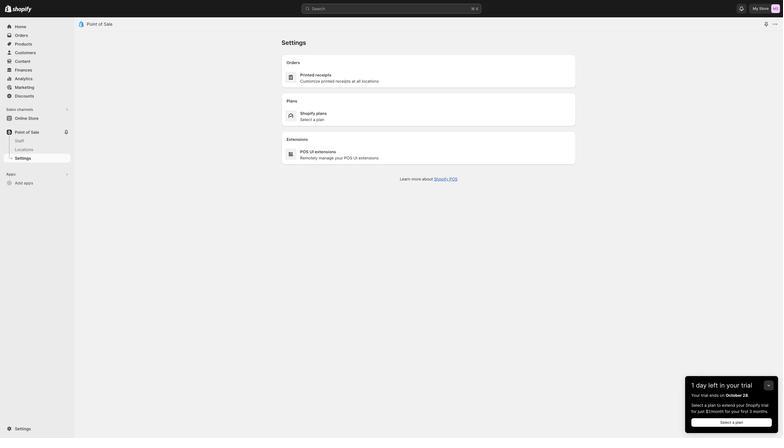 Task type: vqa. For each thing, say whether or not it's contained in the screenshot.
1 day left in your trial at the right of page
yes



Task type: locate. For each thing, give the bounding box(es) containing it.
2 for from the left
[[725, 409, 730, 414]]

analytics
[[15, 76, 33, 81]]

settings link
[[4, 154, 71, 163], [4, 425, 71, 433]]

sale
[[104, 21, 113, 27], [31, 130, 39, 135]]

point of sale
[[87, 21, 113, 27], [15, 130, 39, 135]]

point right icon for point of sale
[[87, 21, 97, 27]]

1 horizontal spatial for
[[725, 409, 730, 414]]

point of sale link right icon for point of sale
[[87, 21, 113, 27]]

discounts
[[15, 94, 34, 99]]

0 vertical spatial trial
[[741, 382, 752, 389]]

1 horizontal spatial point
[[87, 21, 97, 27]]

your inside dropdown button
[[727, 382, 740, 389]]

trial right your
[[701, 393, 708, 398]]

plan for select a plan to extend your shopify trial for just $1/month for your first 3 months.
[[708, 403, 716, 408]]

0 vertical spatial point of sale link
[[87, 21, 113, 27]]

1 horizontal spatial sale
[[104, 21, 113, 27]]

a inside "link"
[[733, 420, 735, 425]]

of right icon for point of sale
[[98, 21, 103, 27]]

1 settings from the top
[[15, 156, 31, 161]]

orders
[[15, 33, 28, 38]]

⌘ k
[[471, 6, 479, 11]]

2 settings from the top
[[15, 427, 31, 432]]

plan
[[708, 403, 716, 408], [736, 420, 743, 425]]

add apps button
[[4, 179, 71, 187]]

0 horizontal spatial store
[[28, 116, 39, 121]]

0 vertical spatial of
[[98, 21, 103, 27]]

0 horizontal spatial plan
[[708, 403, 716, 408]]

plan down first
[[736, 420, 743, 425]]

your up october
[[727, 382, 740, 389]]

marketing
[[15, 85, 34, 90]]

apps
[[24, 181, 33, 186]]

point of sale link down online store "button"
[[4, 128, 63, 137]]

0 horizontal spatial select
[[692, 403, 703, 408]]

0 vertical spatial your
[[727, 382, 740, 389]]

a up just
[[705, 403, 707, 408]]

0 vertical spatial store
[[759, 6, 769, 11]]

0 vertical spatial settings link
[[4, 154, 71, 163]]

0 horizontal spatial a
[[705, 403, 707, 408]]

just
[[698, 409, 705, 414]]

1 vertical spatial of
[[26, 130, 30, 135]]

select down select a plan to extend your shopify trial for just $1/month for your first 3 months.
[[720, 420, 732, 425]]

2 vertical spatial trial
[[762, 403, 769, 408]]

select for select a plan
[[720, 420, 732, 425]]

.
[[748, 393, 749, 398]]

1
[[692, 382, 694, 389]]

a
[[705, 403, 707, 408], [733, 420, 735, 425]]

a for select a plan to extend your shopify trial for just $1/month for your first 3 months.
[[705, 403, 707, 408]]

day
[[696, 382, 707, 389]]

of up staff link
[[26, 130, 30, 135]]

of
[[98, 21, 103, 27], [26, 130, 30, 135]]

trial up 28
[[741, 382, 752, 389]]

plan inside select a plan "link"
[[736, 420, 743, 425]]

sale right icon for point of sale
[[104, 21, 113, 27]]

1 horizontal spatial select
[[720, 420, 732, 425]]

1 vertical spatial plan
[[736, 420, 743, 425]]

your left first
[[731, 409, 740, 414]]

1 horizontal spatial trial
[[741, 382, 752, 389]]

point of sale link
[[87, 21, 113, 27], [4, 128, 63, 137]]

0 vertical spatial settings
[[15, 156, 31, 161]]

0 vertical spatial plan
[[708, 403, 716, 408]]

1 vertical spatial settings
[[15, 427, 31, 432]]

1 vertical spatial point of sale link
[[4, 128, 63, 137]]

locations link
[[4, 145, 71, 154]]

sales channels
[[6, 107, 33, 112]]

1 vertical spatial sale
[[31, 130, 39, 135]]

select
[[692, 403, 703, 408], [720, 420, 732, 425]]

store inside "button"
[[28, 116, 39, 121]]

select inside select a plan to extend your shopify trial for just $1/month for your first 3 months.
[[692, 403, 703, 408]]

0 vertical spatial sale
[[104, 21, 113, 27]]

icon for point of sale image
[[78, 21, 84, 27]]

0 vertical spatial point of sale
[[87, 21, 113, 27]]

products
[[15, 42, 32, 46]]

finances link
[[4, 66, 71, 74]]

on
[[720, 393, 725, 398]]

for down extend
[[725, 409, 730, 414]]

store down sales channels "button"
[[28, 116, 39, 121]]

sales
[[6, 107, 16, 112]]

1 vertical spatial your
[[736, 403, 745, 408]]

0 vertical spatial select
[[692, 403, 703, 408]]

a inside select a plan to extend your shopify trial for just $1/month for your first 3 months.
[[705, 403, 707, 408]]

online store
[[15, 116, 39, 121]]

online store link
[[4, 114, 71, 123]]

select up just
[[692, 403, 703, 408]]

your up first
[[736, 403, 745, 408]]

2 vertical spatial your
[[731, 409, 740, 414]]

1 vertical spatial trial
[[701, 393, 708, 398]]

0 vertical spatial point
[[87, 21, 97, 27]]

1 vertical spatial settings link
[[4, 425, 71, 433]]

trial
[[741, 382, 752, 389], [701, 393, 708, 398], [762, 403, 769, 408]]

analytics link
[[4, 74, 71, 83]]

staff link
[[4, 137, 71, 145]]

sale up staff link
[[31, 130, 39, 135]]

for left just
[[692, 409, 697, 414]]

0 horizontal spatial point
[[15, 130, 25, 135]]

1 horizontal spatial plan
[[736, 420, 743, 425]]

discounts link
[[4, 92, 71, 100]]

left
[[709, 382, 718, 389]]

october
[[726, 393, 742, 398]]

content
[[15, 59, 30, 64]]

1 vertical spatial select
[[720, 420, 732, 425]]

select inside "link"
[[720, 420, 732, 425]]

k
[[476, 6, 479, 11]]

store right my
[[759, 6, 769, 11]]

plan inside select a plan to extend your shopify trial for just $1/month for your first 3 months.
[[708, 403, 716, 408]]

online store button
[[0, 114, 74, 123]]

ends
[[710, 393, 719, 398]]

a down select a plan to extend your shopify trial for just $1/month for your first 3 months.
[[733, 420, 735, 425]]

settings
[[15, 156, 31, 161], [15, 427, 31, 432]]

2 horizontal spatial trial
[[762, 403, 769, 408]]

point up staff
[[15, 130, 25, 135]]

plan up $1/month
[[708, 403, 716, 408]]

trial up months.
[[762, 403, 769, 408]]

a for select a plan
[[733, 420, 735, 425]]

point of sale up staff
[[15, 130, 39, 135]]

for
[[692, 409, 697, 414], [725, 409, 730, 414]]

0 vertical spatial a
[[705, 403, 707, 408]]

in
[[720, 382, 725, 389]]

1 horizontal spatial point of sale
[[87, 21, 113, 27]]

shopify image
[[5, 5, 12, 12], [12, 6, 32, 13]]

customers
[[15, 50, 36, 55]]

28
[[743, 393, 748, 398]]

1 vertical spatial a
[[733, 420, 735, 425]]

0 horizontal spatial point of sale
[[15, 130, 39, 135]]

sales channels button
[[4, 105, 71, 114]]

0 horizontal spatial for
[[692, 409, 697, 414]]

online
[[15, 116, 27, 121]]

⌘
[[471, 6, 475, 11]]

home
[[15, 24, 26, 29]]

1 settings link from the top
[[4, 154, 71, 163]]

store
[[759, 6, 769, 11], [28, 116, 39, 121]]

your
[[727, 382, 740, 389], [736, 403, 745, 408], [731, 409, 740, 414]]

1 horizontal spatial a
[[733, 420, 735, 425]]

0 horizontal spatial point of sale link
[[4, 128, 63, 137]]

1 horizontal spatial point of sale link
[[87, 21, 113, 27]]

0 horizontal spatial of
[[26, 130, 30, 135]]

locations
[[15, 147, 33, 152]]

1 vertical spatial store
[[28, 116, 39, 121]]

point
[[87, 21, 97, 27], [15, 130, 25, 135]]

1 horizontal spatial store
[[759, 6, 769, 11]]

point of sale right icon for point of sale
[[87, 21, 113, 27]]



Task type: describe. For each thing, give the bounding box(es) containing it.
trial inside select a plan to extend your shopify trial for just $1/month for your first 3 months.
[[762, 403, 769, 408]]

2 settings link from the top
[[4, 425, 71, 433]]

plan for select a plan
[[736, 420, 743, 425]]

my store image
[[771, 4, 780, 13]]

content link
[[4, 57, 71, 66]]

select a plan link
[[692, 419, 772, 427]]

marketing link
[[4, 83, 71, 92]]

my
[[753, 6, 758, 11]]

1 vertical spatial point of sale
[[15, 130, 39, 135]]

first
[[741, 409, 748, 414]]

products link
[[4, 40, 71, 48]]

0 horizontal spatial sale
[[31, 130, 39, 135]]

store for online store
[[28, 116, 39, 121]]

$1/month
[[706, 409, 724, 414]]

0 horizontal spatial shopify image
[[5, 5, 12, 12]]

apps
[[6, 172, 16, 177]]

extend
[[722, 403, 735, 408]]

orders link
[[4, 31, 71, 40]]

months.
[[753, 409, 769, 414]]

1 horizontal spatial of
[[98, 21, 103, 27]]

select for select a plan to extend your shopify trial for just $1/month for your first 3 months.
[[692, 403, 703, 408]]

add
[[15, 181, 23, 186]]

1 day left in your trial element
[[685, 393, 778, 433]]

select a plan
[[720, 420, 743, 425]]

channels
[[17, 107, 33, 112]]

your trial ends on october 28 .
[[692, 393, 749, 398]]

1 day left in your trial button
[[685, 376, 778, 389]]

1 vertical spatial point
[[15, 130, 25, 135]]

customers link
[[4, 48, 71, 57]]

0 horizontal spatial trial
[[701, 393, 708, 398]]

apps button
[[4, 170, 71, 179]]

1 horizontal spatial shopify image
[[12, 6, 32, 13]]

trial inside dropdown button
[[741, 382, 752, 389]]

your
[[692, 393, 700, 398]]

1 for from the left
[[692, 409, 697, 414]]

3
[[750, 409, 752, 414]]

home link
[[4, 22, 71, 31]]

to
[[717, 403, 721, 408]]

search
[[312, 6, 325, 11]]

my store
[[753, 6, 769, 11]]

select a plan to extend your shopify trial for just $1/month for your first 3 months.
[[692, 403, 769, 414]]

finances
[[15, 68, 32, 72]]

shopify
[[746, 403, 760, 408]]

1 day left in your trial
[[692, 382, 752, 389]]

add apps
[[15, 181, 33, 186]]

staff
[[15, 138, 24, 143]]

store for my store
[[759, 6, 769, 11]]



